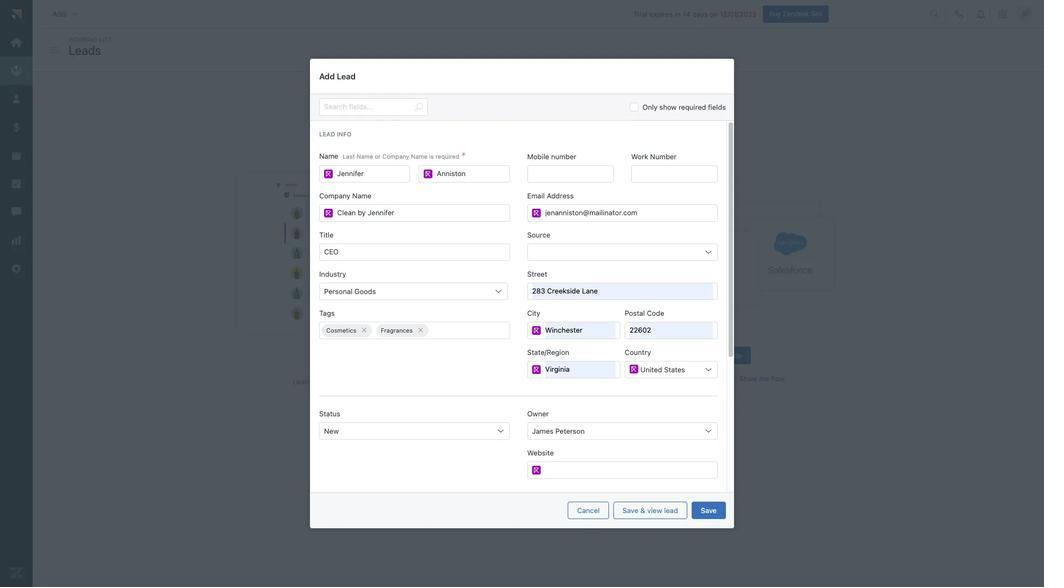 Task type: describe. For each thing, give the bounding box(es) containing it.
or
[[684, 118, 692, 126]]

my
[[713, 351, 723, 360]]

james peterson button
[[527, 423, 718, 440]]

address
[[547, 191, 574, 200]]

united
[[641, 365, 662, 374]]

cancel image
[[417, 327, 424, 334]]

working
[[69, 36, 97, 43]]

bring
[[486, 93, 518, 109]]

1 horizontal spatial search image
[[931, 10, 940, 18]]

industry
[[319, 270, 346, 278]]

state/region
[[527, 348, 570, 357]]

street
[[527, 270, 548, 278]]

20
[[499, 118, 508, 126]]

is
[[429, 153, 434, 160]]

name down first name "field"
[[352, 191, 372, 200]]

&
[[641, 506, 646, 515]]

0 vertical spatial lead
[[337, 71, 356, 81]]

leads up and
[[558, 93, 591, 109]]

cosmetics
[[326, 327, 356, 334]]

save for save
[[701, 506, 717, 515]]

about inside create targeted lead lists with access to over 20 million businesses and 395 million prospect records. or import the leads you're already working on. learn about
[[583, 129, 602, 138]]

personal goods button
[[319, 283, 508, 300]]

postal
[[625, 309, 645, 318]]

you're
[[474, 129, 494, 138]]

email address
[[527, 191, 574, 200]]

Street field
[[532, 283, 713, 300]]

personal
[[324, 287, 353, 296]]

jp button
[[1016, 5, 1034, 23]]

import my leads button
[[680, 347, 751, 365]]

number
[[551, 152, 577, 161]]

prospect
[[624, 118, 653, 126]]

james peterson
[[532, 427, 585, 436]]

new
[[324, 427, 339, 436]]

save & view lead button
[[614, 502, 688, 520]]

import
[[694, 118, 716, 126]]

1 vertical spatial about
[[313, 378, 332, 386]]

united states
[[641, 365, 685, 374]]

Postal Code field
[[630, 323, 713, 339]]

businesses
[[533, 118, 569, 126]]

status
[[319, 410, 340, 418]]

395
[[586, 118, 599, 126]]

0 horizontal spatial learn
[[293, 378, 311, 386]]

add for add
[[52, 9, 66, 18]]

name left or
[[357, 153, 373, 160]]

leads.
[[603, 129, 623, 138]]

0 horizontal spatial search image
[[415, 103, 423, 112]]

working list leads
[[69, 36, 112, 57]]

city
[[527, 309, 541, 318]]

targeted
[[373, 118, 401, 126]]

list
[[99, 36, 112, 43]]

leads right your
[[687, 374, 705, 383]]

fragrances
[[381, 327, 413, 334]]

add
[[656, 374, 669, 383]]

calls image
[[955, 10, 964, 18]]

show
[[660, 103, 677, 112]]

lead info
[[319, 131, 352, 138]]

your
[[671, 374, 685, 383]]

email
[[527, 191, 545, 200]]

company inside name last name or company name is required
[[383, 153, 409, 160]]

goods
[[355, 287, 376, 296]]

import my leads
[[689, 351, 742, 360]]

learn about
[[293, 378, 334, 386]]

or
[[375, 153, 381, 160]]

0 vertical spatial in
[[675, 10, 681, 18]]

save for save & view lead
[[623, 506, 639, 515]]

add lead
[[319, 71, 356, 81]]

reach fill image for email address field
[[532, 209, 541, 218]]

trial expires in 14 days on 12/01/2023
[[634, 10, 757, 18]]

buy zendesk sell
[[770, 10, 823, 18]]

manually.
[[707, 374, 738, 383]]

reach fill image for state/region field
[[532, 365, 541, 374]]

view
[[648, 506, 662, 515]]

peterson
[[556, 427, 585, 436]]

website
[[527, 449, 554, 457]]

0 horizontal spatial lead
[[319, 131, 335, 138]]

only show required fields
[[643, 103, 726, 112]]

Email Address field
[[545, 205, 713, 221]]

last
[[343, 153, 355, 160]]

First Name field
[[337, 166, 405, 182]]

records.
[[655, 118, 682, 126]]

on
[[710, 10, 718, 18]]

days
[[693, 10, 708, 18]]

only
[[643, 103, 658, 112]]

import
[[689, 351, 711, 360]]

working
[[522, 129, 548, 138]]

postal code
[[625, 309, 665, 318]]

lead inside create targeted lead lists with access to over 20 million businesses and 395 million prospect records. or import the leads you're already working on. learn about
[[402, 118, 416, 126]]

info
[[337, 131, 352, 138]]

reach fill image for "website" field
[[532, 466, 541, 475]]

cancel
[[577, 506, 600, 515]]

0 horizontal spatial the
[[535, 93, 555, 109]]

trial
[[634, 10, 648, 18]]

how
[[772, 374, 785, 383]]

12/01/2023
[[720, 10, 757, 18]]

name left the is
[[411, 153, 428, 160]]



Task type: vqa. For each thing, say whether or not it's contained in the screenshot.
City field
yes



Task type: locate. For each thing, give the bounding box(es) containing it.
create targeted lead lists with access to over 20 million businesses and 395 million prospect records. or import the leads you're already working on. learn about
[[349, 118, 728, 138]]

1 horizontal spatial learn
[[562, 129, 581, 138]]

add for add lead
[[319, 71, 335, 81]]

owner
[[527, 410, 549, 418]]

Website field
[[545, 462, 713, 479]]

required up or
[[679, 103, 706, 112]]

lead inside button
[[664, 506, 678, 515]]

cancel button
[[568, 502, 609, 520]]

zendesk products image
[[999, 10, 1007, 18]]

1 horizontal spatial million
[[601, 118, 622, 126]]

source
[[527, 231, 551, 239]]

million up "already"
[[510, 118, 531, 126]]

number
[[650, 152, 677, 161]]

leads right my
[[725, 351, 742, 360]]

access
[[449, 118, 472, 126]]

0 horizontal spatial add
[[52, 9, 66, 18]]

search image up lists
[[415, 103, 423, 112]]

with
[[433, 118, 447, 126]]

1 vertical spatial the
[[718, 118, 728, 126]]

the up businesses
[[535, 93, 555, 109]]

million up the leads.
[[601, 118, 622, 126]]

search image left calls image at top right
[[931, 10, 940, 18]]

reach fill image down email in the right of the page
[[532, 209, 541, 218]]

lists
[[418, 118, 432, 126]]

0 horizontal spatial company
[[319, 191, 351, 200]]

0 horizontal spatial required
[[436, 153, 460, 160]]

and
[[571, 118, 584, 126]]

company up title
[[319, 191, 351, 200]]

save left the &
[[623, 506, 639, 515]]

1 vertical spatial add
[[319, 71, 335, 81]]

lead up the search fields... field
[[337, 71, 356, 81]]

chevron down image
[[71, 10, 79, 18]]

learn inside create targeted lead lists with access to over 20 million businesses and 395 million prospect records. or import the leads you're already working on. learn about
[[562, 129, 581, 138]]

1 save from the left
[[623, 506, 639, 515]]

1 vertical spatial learn
[[293, 378, 311, 386]]

reach fill image for city field
[[532, 326, 541, 335]]

1 horizontal spatial lead
[[664, 506, 678, 515]]

the inside create targeted lead lists with access to over 20 million businesses and 395 million prospect records. or import the leads you're already working on. learn about
[[718, 118, 728, 126]]

1 horizontal spatial lead
[[337, 71, 356, 81]]

work
[[631, 152, 649, 161]]

lead left info
[[319, 131, 335, 138]]

search image
[[931, 10, 940, 18], [415, 103, 423, 112]]

mobile number
[[527, 152, 577, 161]]

None field
[[433, 323, 507, 339]]

add up the search fields... field
[[319, 71, 335, 81]]

0 vertical spatial about
[[583, 129, 602, 138]]

code
[[647, 309, 665, 318]]

0 vertical spatial company
[[383, 153, 409, 160]]

bring in the leads
[[486, 93, 591, 109]]

lead
[[337, 71, 356, 81], [319, 131, 335, 138]]

show me how link
[[740, 374, 785, 384]]

me
[[760, 374, 770, 383]]

million
[[510, 118, 531, 126], [601, 118, 622, 126]]

the down fields
[[718, 118, 728, 126]]

required inside name last name or company name is required
[[436, 153, 460, 160]]

leads down access
[[454, 129, 472, 138]]

save button
[[692, 502, 726, 520]]

2 save from the left
[[701, 506, 717, 515]]

jp
[[1020, 9, 1029, 18]]

tags
[[319, 309, 335, 318]]

add
[[52, 9, 66, 18], [319, 71, 335, 81]]

buy zendesk sell button
[[763, 5, 829, 23]]

zendesk image
[[9, 566, 23, 581]]

asterisk image
[[462, 152, 466, 161]]

name last name or company name is required
[[319, 152, 460, 160]]

Company Name field
[[337, 205, 505, 221]]

reach fill image for the last name field
[[424, 170, 433, 178]]

State/Region field
[[545, 362, 616, 378]]

company right or
[[383, 153, 409, 160]]

new button
[[319, 423, 510, 440]]

1 horizontal spatial required
[[679, 103, 706, 112]]

1 horizontal spatial about
[[583, 129, 602, 138]]

reach fill image up company name
[[324, 170, 333, 178]]

zendesk
[[783, 10, 810, 18]]

name left last
[[319, 152, 339, 160]]

mobile
[[527, 152, 549, 161]]

reach fill image down city
[[532, 326, 541, 335]]

2 million from the left
[[601, 118, 622, 126]]

country
[[625, 348, 651, 357]]

0 horizontal spatial lead
[[402, 118, 416, 126]]

1 horizontal spatial the
[[718, 118, 728, 126]]

about down 395
[[583, 129, 602, 138]]

in right bring
[[522, 93, 532, 109]]

over
[[483, 118, 497, 126]]

0 horizontal spatial about
[[313, 378, 332, 386]]

save & view lead
[[623, 506, 678, 515]]

personal goods
[[324, 287, 376, 296]]

on.
[[550, 129, 560, 138]]

1 vertical spatial search image
[[415, 103, 423, 112]]

leads
[[558, 93, 591, 109], [454, 129, 472, 138], [725, 351, 742, 360], [687, 374, 705, 383]]

0 vertical spatial add
[[52, 9, 66, 18]]

in
[[675, 10, 681, 18], [522, 93, 532, 109]]

buy
[[770, 10, 781, 18]]

reach fill image down website
[[532, 466, 541, 475]]

leads
[[69, 43, 101, 57]]

create
[[349, 118, 371, 126]]

reach fill image down country
[[630, 365, 639, 374]]

cancel image
[[361, 327, 368, 334]]

Mobile number field
[[532, 166, 609, 182]]

lead left lists
[[402, 118, 416, 126]]

about up the status
[[313, 378, 332, 386]]

work number
[[631, 152, 677, 161]]

1 vertical spatial lead
[[319, 131, 335, 138]]

add left chevron down icon at the left of page
[[52, 9, 66, 18]]

Title field
[[324, 244, 505, 260]]

or,
[[646, 374, 655, 383]]

add inside button
[[52, 9, 66, 18]]

required right the is
[[436, 153, 460, 160]]

company
[[383, 153, 409, 160], [319, 191, 351, 200]]

Work Number field
[[636, 166, 713, 182]]

reach fill image
[[324, 170, 333, 178], [424, 170, 433, 178], [324, 209, 333, 218], [532, 209, 541, 218], [532, 326, 541, 335], [630, 365, 639, 374], [532, 365, 541, 374], [532, 466, 541, 475]]

1 vertical spatial in
[[522, 93, 532, 109]]

1 million from the left
[[510, 118, 531, 126]]

show
[[740, 374, 758, 383]]

name
[[319, 152, 339, 160], [357, 153, 373, 160], [411, 153, 428, 160], [352, 191, 372, 200]]

reach fill image inside united states button
[[630, 365, 639, 374]]

1 horizontal spatial save
[[701, 506, 717, 515]]

about
[[583, 129, 602, 138], [313, 378, 332, 386]]

leads inside button
[[725, 351, 742, 360]]

lead right view
[[664, 506, 678, 515]]

company name
[[319, 191, 372, 200]]

to
[[474, 118, 481, 126]]

0 vertical spatial search image
[[931, 10, 940, 18]]

already
[[496, 129, 520, 138]]

1 horizontal spatial company
[[383, 153, 409, 160]]

0 horizontal spatial million
[[510, 118, 531, 126]]

add button
[[44, 3, 88, 25]]

required
[[679, 103, 706, 112], [436, 153, 460, 160]]

Search fields... field
[[324, 99, 410, 115]]

1 vertical spatial company
[[319, 191, 351, 200]]

1 vertical spatial required
[[436, 153, 460, 160]]

City field
[[545, 323, 616, 339]]

fields
[[708, 103, 726, 112]]

0 vertical spatial the
[[535, 93, 555, 109]]

leads. link
[[603, 129, 623, 138]]

0 horizontal spatial in
[[522, 93, 532, 109]]

save right view
[[701, 506, 717, 515]]

0 vertical spatial lead
[[402, 118, 416, 126]]

reach fill image for company name field
[[324, 209, 333, 218]]

0 vertical spatial learn
[[562, 129, 581, 138]]

1 horizontal spatial add
[[319, 71, 335, 81]]

reach fill image for first name "field"
[[324, 170, 333, 178]]

expires
[[650, 10, 673, 18]]

or, add your leads manually. show me how
[[646, 374, 785, 383]]

14
[[683, 10, 691, 18]]

reach fill image down state/region
[[532, 365, 541, 374]]

reach fill image up title
[[324, 209, 333, 218]]

1 horizontal spatial in
[[675, 10, 681, 18]]

states
[[664, 365, 685, 374]]

learn
[[562, 129, 581, 138], [293, 378, 311, 386]]

sell
[[811, 10, 823, 18]]

Last Name field
[[437, 166, 505, 182]]

leads inside create targeted lead lists with access to over 20 million businesses and 395 million prospect records. or import the leads you're already working on. learn about
[[454, 129, 472, 138]]

0 vertical spatial required
[[679, 103, 706, 112]]

in left 14 at the top right
[[675, 10, 681, 18]]

the
[[535, 93, 555, 109], [718, 118, 728, 126]]

1 vertical spatial lead
[[664, 506, 678, 515]]

bell image
[[977, 10, 986, 18]]

lead
[[402, 118, 416, 126], [664, 506, 678, 515]]

reach fill image down the is
[[424, 170, 433, 178]]

0 horizontal spatial save
[[623, 506, 639, 515]]

united states button
[[625, 361, 718, 379]]



